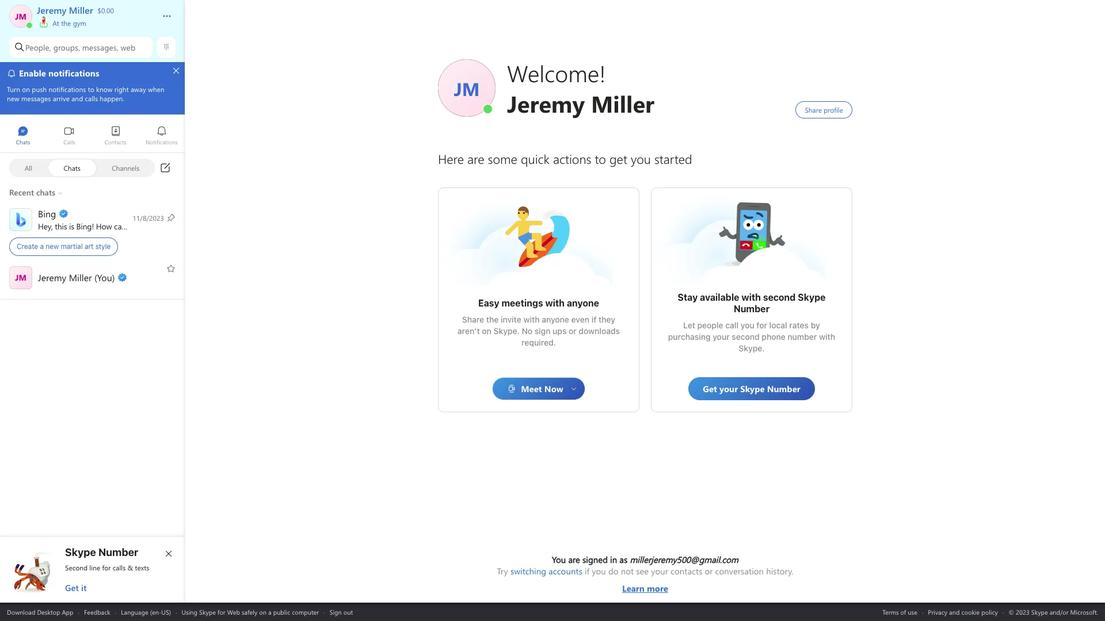 Task type: describe. For each thing, give the bounding box(es) containing it.
local
[[769, 321, 787, 330]]

share
[[462, 315, 484, 325]]

art
[[85, 242, 93, 251]]

all
[[25, 163, 32, 172]]

if inside try switching accounts if you do not see your contacts or conversation history. learn more
[[585, 566, 590, 577]]

you inside let people call you for local rates by purchasing your second phone number with skype.
[[741, 321, 754, 330]]

how
[[96, 221, 112, 232]]

at the gym
[[51, 18, 86, 28]]

as
[[619, 554, 628, 566]]

people, groups, messages, web
[[25, 42, 135, 53]]

can
[[114, 221, 126, 232]]

history.
[[766, 566, 794, 577]]

skype number
[[65, 547, 138, 559]]

contacts
[[671, 566, 702, 577]]

gym
[[73, 18, 86, 28]]

you
[[552, 554, 566, 566]]

try switching accounts if you do not see your contacts or conversation history. learn more
[[497, 566, 794, 595]]

public
[[273, 608, 290, 617]]

messages,
[[82, 42, 118, 53]]

whosthis
[[717, 200, 753, 212]]

even
[[571, 315, 589, 325]]

in
[[610, 554, 617, 566]]

download desktop app
[[7, 608, 73, 617]]

ups
[[553, 326, 567, 336]]

feedback
[[84, 608, 110, 617]]

not
[[621, 566, 634, 577]]

0 vertical spatial you
[[149, 221, 162, 232]]

&
[[128, 563, 133, 573]]

this
[[55, 221, 67, 232]]

or inside share the invite with anyone even if they aren't on skype. no sign ups or downloads required.
[[569, 326, 577, 336]]

line
[[89, 563, 100, 573]]

for for second line for calls & texts
[[102, 563, 111, 573]]

purchasing
[[668, 332, 711, 342]]

safely
[[242, 608, 257, 617]]

available
[[700, 292, 739, 303]]

second inside let people call you for local rates by purchasing your second phone number with skype.
[[732, 332, 760, 342]]

people, groups, messages, web button
[[9, 37, 153, 58]]

using skype for web safely on a public computer link
[[182, 608, 319, 617]]

help
[[132, 221, 147, 232]]

cookie
[[961, 608, 980, 617]]

sign
[[535, 326, 551, 336]]

aren't
[[458, 326, 480, 336]]

privacy
[[928, 608, 947, 617]]

stay available with second skype number
[[678, 292, 828, 314]]

create a new martial art style
[[17, 242, 111, 251]]

using
[[182, 608, 197, 617]]

sign out link
[[330, 608, 353, 617]]

the for gym
[[61, 18, 71, 28]]

easy meetings with anyone
[[478, 298, 599, 308]]

learn
[[622, 583, 645, 595]]

out
[[343, 608, 353, 617]]

privacy and cookie policy
[[928, 608, 998, 617]]

0 horizontal spatial on
[[259, 608, 267, 617]]

do
[[608, 566, 618, 577]]

invite
[[501, 315, 521, 325]]

you inside try switching accounts if you do not see your contacts or conversation history. learn more
[[592, 566, 606, 577]]

for for using skype for web safely on a public computer
[[218, 608, 225, 617]]

your inside let people call you for local rates by purchasing your second phone number with skype.
[[713, 332, 730, 342]]

1 vertical spatial number
[[98, 547, 138, 559]]

for inside let people call you for local rates by purchasing your second phone number with skype.
[[756, 321, 767, 330]]

second line for calls & texts
[[65, 563, 149, 573]]

web
[[227, 608, 240, 617]]

it
[[81, 582, 87, 594]]

use
[[908, 608, 917, 617]]

computer
[[292, 608, 319, 617]]

(en-
[[150, 608, 161, 617]]

skype. inside let people call you for local rates by purchasing your second phone number with skype.
[[739, 344, 765, 353]]

second inside stay available with second skype number
[[763, 292, 796, 303]]

on inside share the invite with anyone even if they aren't on skype. no sign ups or downloads required.
[[482, 326, 491, 336]]

try
[[497, 566, 508, 577]]

us)
[[161, 608, 171, 617]]

1 horizontal spatial a
[[268, 608, 271, 617]]

see
[[636, 566, 649, 577]]

share the invite with anyone even if they aren't on skype. no sign ups or downloads required.
[[458, 315, 622, 348]]

desktop
[[37, 608, 60, 617]]

they
[[599, 315, 615, 325]]

no
[[522, 326, 532, 336]]

people
[[697, 321, 723, 330]]

sign
[[330, 608, 342, 617]]

phone
[[762, 332, 786, 342]]

rates
[[789, 321, 809, 330]]

easy
[[478, 298, 499, 308]]

number inside stay available with second skype number
[[734, 304, 770, 314]]

at
[[53, 18, 59, 28]]

using skype for web safely on a public computer
[[182, 608, 319, 617]]

texts
[[135, 563, 149, 573]]

with inside let people call you for local rates by purchasing your second phone number with skype.
[[819, 332, 835, 342]]

language
[[121, 608, 148, 617]]



Task type: vqa. For each thing, say whether or not it's contained in the screenshot.
the bottommost or
yes



Task type: locate. For each thing, give the bounding box(es) containing it.
terms
[[882, 608, 899, 617]]

signed
[[582, 554, 608, 566]]

for right line
[[102, 563, 111, 573]]

skype up by
[[798, 292, 826, 303]]

0 vertical spatial if
[[591, 315, 596, 325]]

meetings
[[501, 298, 543, 308]]

or inside try switching accounts if you do not see your contacts or conversation history. learn more
[[705, 566, 713, 577]]

0 vertical spatial for
[[756, 321, 767, 330]]

1 vertical spatial skype.
[[739, 344, 765, 353]]

second down call
[[732, 332, 760, 342]]

1 vertical spatial your
[[651, 566, 668, 577]]

at the gym button
[[37, 0, 151, 108]]

for inside skype number element
[[102, 563, 111, 573]]

1 horizontal spatial your
[[713, 332, 730, 342]]

people,
[[25, 42, 51, 53]]

with inside share the invite with anyone even if they aren't on skype. no sign ups or downloads required.
[[523, 315, 540, 325]]

let
[[683, 321, 695, 330]]

privacy and cookie policy link
[[928, 608, 998, 617]]

let people call you for local rates by purchasing your second phone number with skype.
[[668, 321, 837, 353]]

1 vertical spatial anyone
[[542, 315, 569, 325]]

0 vertical spatial or
[[569, 326, 577, 336]]

skype. down invite
[[494, 326, 520, 336]]

2 horizontal spatial you
[[741, 321, 754, 330]]

anyone inside share the invite with anyone even if they aren't on skype. no sign ups or downloads required.
[[542, 315, 569, 325]]

a left "public"
[[268, 608, 271, 617]]

are
[[568, 554, 580, 566]]

download desktop app link
[[7, 608, 73, 617]]

1 horizontal spatial or
[[705, 566, 713, 577]]

with inside stay available with second skype number
[[742, 292, 761, 303]]

1 vertical spatial a
[[268, 608, 271, 617]]

for left local at the bottom right
[[756, 321, 767, 330]]

0 horizontal spatial for
[[102, 563, 111, 573]]

switching
[[510, 566, 546, 577]]

1 horizontal spatial you
[[592, 566, 606, 577]]

for
[[756, 321, 767, 330], [102, 563, 111, 573], [218, 608, 225, 617]]

skype. down phone on the right bottom of the page
[[739, 344, 765, 353]]

with
[[742, 292, 761, 303], [545, 298, 565, 308], [523, 315, 540, 325], [819, 332, 835, 342]]

0 horizontal spatial second
[[732, 332, 760, 342]]

your
[[713, 332, 730, 342], [651, 566, 668, 577]]

1 horizontal spatial if
[[591, 315, 596, 325]]

1 horizontal spatial the
[[486, 315, 499, 325]]

skype right using
[[199, 608, 216, 617]]

or right ups
[[569, 326, 577, 336]]

more
[[647, 583, 668, 595]]

0 vertical spatial your
[[713, 332, 730, 342]]

with right the available
[[742, 292, 761, 303]]

0 vertical spatial on
[[482, 326, 491, 336]]

second up local at the bottom right
[[763, 292, 796, 303]]

0 horizontal spatial you
[[149, 221, 162, 232]]

web
[[121, 42, 135, 53]]

2 horizontal spatial for
[[756, 321, 767, 330]]

1 vertical spatial you
[[741, 321, 754, 330]]

1 vertical spatial for
[[102, 563, 111, 573]]

0 horizontal spatial if
[[585, 566, 590, 577]]

1 vertical spatial if
[[585, 566, 590, 577]]

1 horizontal spatial skype.
[[739, 344, 765, 353]]

bing
[[76, 221, 92, 232]]

a left new at top
[[40, 242, 44, 251]]

skype. inside share the invite with anyone even if they aren't on skype. no sign ups or downloads required.
[[494, 326, 520, 336]]

if
[[591, 315, 596, 325], [585, 566, 590, 577]]

you left do
[[592, 566, 606, 577]]

you right call
[[741, 321, 754, 330]]

today?
[[164, 221, 187, 232]]

0 vertical spatial anyone
[[567, 298, 599, 308]]

policy
[[981, 608, 998, 617]]

number
[[788, 332, 817, 342]]

second
[[65, 563, 88, 573]]

1 horizontal spatial for
[[218, 608, 225, 617]]

skype inside stay available with second skype number
[[798, 292, 826, 303]]

conversation
[[715, 566, 764, 577]]

i
[[128, 221, 130, 232]]

terms of use link
[[882, 608, 917, 617]]

number up call
[[734, 304, 770, 314]]

and
[[949, 608, 960, 617]]

2 horizontal spatial skype
[[798, 292, 826, 303]]

on
[[482, 326, 491, 336], [259, 608, 267, 617]]

skype up second
[[65, 547, 96, 559]]

0 vertical spatial skype
[[798, 292, 826, 303]]

terms of use
[[882, 608, 917, 617]]

with up ups
[[545, 298, 565, 308]]

1 horizontal spatial on
[[482, 326, 491, 336]]

with up the no
[[523, 315, 540, 325]]

1 vertical spatial second
[[732, 332, 760, 342]]

anyone up even
[[567, 298, 599, 308]]

is
[[69, 221, 74, 232]]

0 horizontal spatial skype
[[65, 547, 96, 559]]

you right help
[[149, 221, 162, 232]]

sign out
[[330, 608, 353, 617]]

channels
[[112, 163, 139, 172]]

call
[[725, 321, 739, 330]]

required.
[[522, 338, 556, 348]]

skype number element
[[10, 547, 176, 594]]

your down call
[[713, 332, 730, 342]]

the inside button
[[61, 18, 71, 28]]

create
[[17, 242, 38, 251]]

0 vertical spatial a
[[40, 242, 44, 251]]

1 vertical spatial the
[[486, 315, 499, 325]]

skype.
[[494, 326, 520, 336], [739, 344, 765, 353]]

language (en-us) link
[[121, 608, 171, 617]]

or right contacts
[[705, 566, 713, 577]]

1 vertical spatial skype
[[65, 547, 96, 559]]

0 horizontal spatial skype.
[[494, 326, 520, 336]]

!
[[92, 221, 94, 232]]

accounts
[[549, 566, 582, 577]]

2 vertical spatial you
[[592, 566, 606, 577]]

0 vertical spatial second
[[763, 292, 796, 303]]

1 horizontal spatial number
[[734, 304, 770, 314]]

1 horizontal spatial skype
[[199, 608, 216, 617]]

if right are
[[585, 566, 590, 577]]

your right see
[[651, 566, 668, 577]]

on right safely at left bottom
[[259, 608, 267, 617]]

chats
[[64, 163, 81, 172]]

download
[[7, 608, 35, 617]]

feedback link
[[84, 608, 110, 617]]

1 vertical spatial on
[[259, 608, 267, 617]]

2 vertical spatial skype
[[199, 608, 216, 617]]

second
[[763, 292, 796, 303], [732, 332, 760, 342]]

hey,
[[38, 221, 53, 232]]

style
[[95, 242, 111, 251]]

0 horizontal spatial a
[[40, 242, 44, 251]]

martial
[[61, 242, 83, 251]]

on down share
[[482, 326, 491, 336]]

0 vertical spatial skype.
[[494, 326, 520, 336]]

of
[[901, 608, 906, 617]]

number up calls at the bottom
[[98, 547, 138, 559]]

tab list
[[0, 121, 185, 153]]

you
[[149, 221, 162, 232], [741, 321, 754, 330], [592, 566, 606, 577]]

learn more link
[[497, 577, 794, 595]]

hey, this is bing ! how can i help you today?
[[38, 221, 189, 232]]

your inside try switching accounts if you do not see your contacts or conversation history. learn more
[[651, 566, 668, 577]]

0 horizontal spatial your
[[651, 566, 668, 577]]

2 vertical spatial for
[[218, 608, 225, 617]]

0 vertical spatial number
[[734, 304, 770, 314]]

get
[[65, 582, 79, 594]]

stay
[[678, 292, 698, 303]]

with down by
[[819, 332, 835, 342]]

the right at
[[61, 18, 71, 28]]

get it
[[65, 582, 87, 594]]

language (en-us)
[[121, 608, 171, 617]]

downloads
[[579, 326, 620, 336]]

anyone up ups
[[542, 315, 569, 325]]

skype
[[798, 292, 826, 303], [65, 547, 96, 559], [199, 608, 216, 617]]

the inside share the invite with anyone even if they aren't on skype. no sign ups or downloads required.
[[486, 315, 499, 325]]

the down the easy
[[486, 315, 499, 325]]

0 horizontal spatial number
[[98, 547, 138, 559]]

the for invite
[[486, 315, 499, 325]]

calls
[[113, 563, 126, 573]]

if up downloads
[[591, 315, 596, 325]]

if inside share the invite with anyone even if they aren't on skype. no sign ups or downloads required.
[[591, 315, 596, 325]]

by
[[811, 321, 820, 330]]

1 horizontal spatial second
[[763, 292, 796, 303]]

0 vertical spatial the
[[61, 18, 71, 28]]

1 vertical spatial or
[[705, 566, 713, 577]]

0 horizontal spatial or
[[569, 326, 577, 336]]

for left web at the bottom left of the page
[[218, 608, 225, 617]]

0 horizontal spatial the
[[61, 18, 71, 28]]



